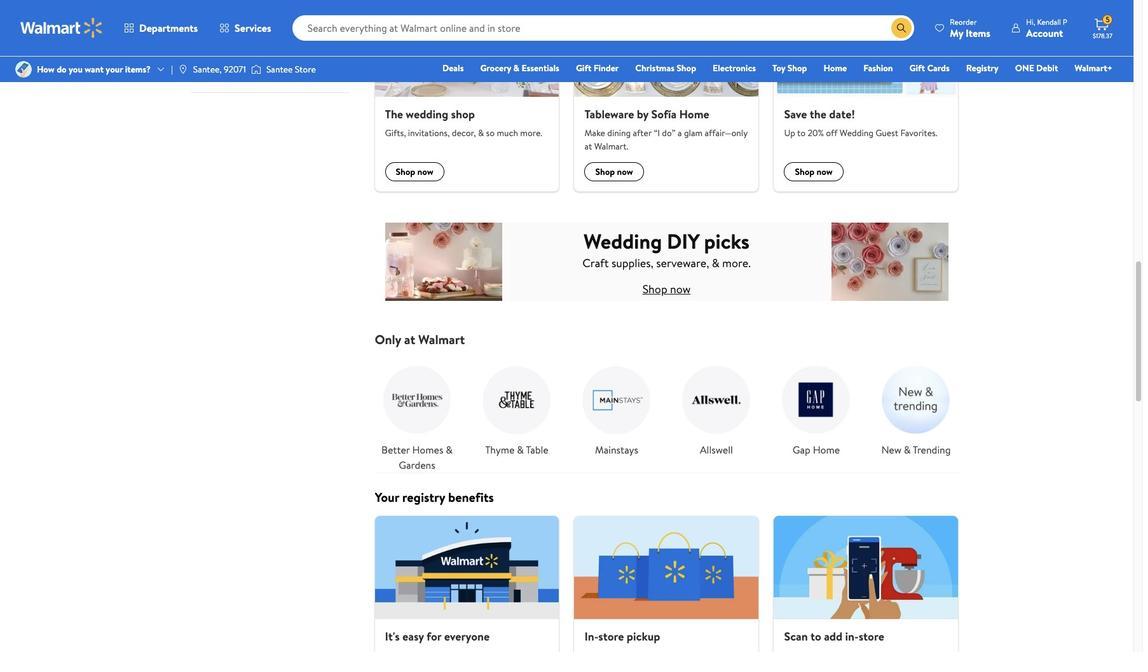 Task type: describe. For each thing, give the bounding box(es) containing it.
the wedding shop gifts, invitations, decor, & so much more.
[[385, 106, 543, 140]]

now for by
[[617, 166, 634, 178]]

shop down supplies,
[[643, 281, 668, 297]]

Search search field
[[292, 15, 915, 41]]

the wedding shop list item
[[367, 0, 567, 192]]

pickup
[[627, 629, 661, 645]]

in-store pickup
[[585, 629, 661, 645]]

wedding
[[406, 106, 449, 122]]

list for your registry benefits
[[367, 516, 967, 652]]

decor,
[[452, 127, 476, 140]]

to inside save the date! up to 20% off wedding guest favorites.
[[798, 127, 806, 140]]

services
[[235, 21, 271, 35]]

 image for santee store
[[251, 63, 261, 76]]

it's easy for everyone
[[385, 629, 490, 645]]

mainstays link
[[575, 358, 659, 458]]

trending
[[913, 443, 951, 457]]

supplies,
[[612, 255, 654, 271]]

wedding inside wedding diy picks craft supplies, serveware, & more.
[[584, 227, 662, 255]]

you
[[69, 63, 83, 76]]

wedding diy picks. craft supplies, serveware, & more. shop now. image
[[385, 222, 949, 301]]

 image for how do you want your items?
[[15, 61, 32, 78]]

want
[[85, 63, 104, 76]]

shop now down serveware,
[[643, 281, 691, 297]]

by
[[637, 106, 649, 122]]

more. inside 'the wedding shop gifts, invitations, decor, & so much more.'
[[521, 127, 543, 140]]

2 vertical spatial home
[[813, 443, 840, 457]]

toy shop
[[773, 62, 808, 74]]

better homes & gardens
[[382, 443, 453, 472]]

deals link
[[437, 61, 470, 75]]

everyone
[[445, 629, 490, 645]]

easy
[[403, 629, 424, 645]]

tableware by sofía home make dining after "i do" a glam affair—only at walmart.
[[585, 106, 748, 153]]

shop now for the
[[396, 166, 434, 178]]

your registry benefits
[[375, 489, 494, 506]]

5
[[1106, 14, 1111, 25]]

save the date! list item
[[767, 0, 967, 192]]

tableware
[[585, 106, 635, 122]]

scan
[[785, 629, 808, 645]]

grocery & essentials link
[[475, 61, 566, 75]]

grocery & essentials
[[481, 62, 560, 74]]

walmart
[[419, 331, 465, 348]]

it's
[[385, 629, 400, 645]]

92071
[[224, 63, 246, 76]]

cards
[[928, 62, 950, 74]]

1 vertical spatial at
[[405, 331, 416, 348]]

how
[[37, 63, 55, 76]]

santee
[[267, 63, 293, 76]]

 image for santee, 92071
[[178, 64, 188, 74]]

thyme & table link
[[475, 358, 560, 458]]

& inside better homes & gardens
[[446, 443, 453, 457]]

5 $178.37
[[1094, 14, 1113, 40]]

items
[[966, 26, 991, 40]]

debit
[[1037, 62, 1059, 74]]

allswell link
[[675, 358, 759, 458]]

a
[[678, 127, 682, 140]]

thyme & table
[[486, 443, 549, 457]]

services button
[[209, 13, 282, 43]]

"i
[[654, 127, 660, 140]]

items?
[[125, 63, 151, 76]]

glam
[[684, 127, 703, 140]]

save the date! up to 20% off wedding guest favorites.
[[785, 106, 938, 140]]

reorder my items
[[950, 16, 991, 40]]

thyme
[[486, 443, 515, 457]]

tableware by sofía home list item
[[567, 0, 767, 192]]

after
[[633, 127, 652, 140]]

benefits
[[449, 489, 494, 506]]

reorder
[[950, 16, 978, 27]]

p
[[1064, 16, 1068, 27]]

only at walmart
[[375, 331, 465, 348]]

at inside the tableware by sofía home make dining after "i do" a glam affair—only at walmart.
[[585, 140, 593, 153]]

for
[[427, 629, 442, 645]]

finder
[[594, 62, 619, 74]]

homes
[[413, 443, 444, 457]]

invitations,
[[408, 127, 450, 140]]

one debit
[[1016, 62, 1059, 74]]

in-
[[585, 629, 599, 645]]

electronics link
[[708, 61, 762, 75]]

christmas
[[636, 62, 675, 74]]

one debit link
[[1010, 61, 1065, 75]]

how do you want your items?
[[37, 63, 151, 76]]

craft
[[583, 255, 609, 271]]

& inside grocery & essentials link
[[514, 62, 520, 74]]

walmart.
[[595, 140, 629, 153]]

now for the
[[817, 166, 833, 178]]

guest
[[876, 127, 899, 140]]

kendall
[[1038, 16, 1062, 27]]

clear search field text image
[[877, 23, 887, 33]]

your
[[106, 63, 123, 76]]

& inside the new & trending link
[[905, 443, 911, 457]]

dining
[[608, 127, 631, 140]]

better homes & gardens link
[[375, 358, 460, 473]]



Task type: vqa. For each thing, say whether or not it's contained in the screenshot.
the bottommost Prescriptions
no



Task type: locate. For each thing, give the bounding box(es) containing it.
christmas shop link
[[630, 61, 702, 75]]

in-
[[846, 629, 859, 645]]

fashion link
[[858, 61, 899, 75]]

3 list from the top
[[367, 516, 967, 652]]

it's easy for everyone link
[[375, 516, 560, 652]]

gift finder
[[576, 62, 619, 74]]

departments button
[[113, 13, 209, 43]]

& left so
[[478, 127, 484, 140]]

do
[[57, 63, 67, 76]]

2 list from the top
[[367, 348, 967, 473]]

registry
[[967, 62, 999, 74]]

shop right 'toy'
[[788, 62, 808, 74]]

list containing the wedding shop
[[367, 0, 967, 192]]

shop
[[451, 106, 475, 122]]

home link
[[818, 61, 853, 75]]

wedding diy picks craft supplies, serveware, & more.
[[583, 227, 751, 271]]

home left the fashion
[[824, 62, 848, 74]]

it's easy for everyone list item
[[367, 516, 567, 652]]

1 horizontal spatial to
[[811, 629, 822, 645]]

2 gift from the left
[[910, 62, 926, 74]]

& inside 'the wedding shop gifts, invitations, decor, & so much more.'
[[478, 127, 484, 140]]

scan to add in-store list item
[[767, 516, 967, 652]]

more. inside wedding diy picks craft supplies, serveware, & more.
[[723, 255, 751, 271]]

shop inside save the date! list item
[[796, 166, 815, 178]]

1 vertical spatial home
[[680, 106, 710, 122]]

list containing it's easy for everyone
[[367, 516, 967, 652]]

do"
[[662, 127, 676, 140]]

gift cards
[[910, 62, 950, 74]]

save
[[785, 106, 808, 122]]

shop now inside save the date! list item
[[796, 166, 833, 178]]

sofía
[[652, 106, 677, 122]]

1 horizontal spatial gift
[[910, 62, 926, 74]]

& right serveware,
[[712, 255, 720, 271]]

walmart image
[[20, 18, 103, 38]]

list
[[367, 0, 967, 192], [367, 348, 967, 473], [367, 516, 967, 652]]

shop now for save
[[796, 166, 833, 178]]

new & trending
[[882, 443, 951, 457]]

0 vertical spatial list
[[367, 0, 967, 192]]

20%
[[808, 127, 824, 140]]

2 store from the left
[[859, 629, 885, 645]]

2 horizontal spatial  image
[[251, 63, 261, 76]]

gift for gift cards
[[910, 62, 926, 74]]

0 horizontal spatial at
[[405, 331, 416, 348]]

up
[[785, 127, 796, 140]]

fashion
[[864, 62, 894, 74]]

now for wedding
[[418, 166, 434, 178]]

departments
[[139, 21, 198, 35]]

gardens
[[399, 458, 436, 472]]

1 store from the left
[[599, 629, 624, 645]]

& inside wedding diy picks craft supplies, serveware, & more.
[[712, 255, 720, 271]]

gifts,
[[385, 127, 406, 140]]

registry link
[[961, 61, 1005, 75]]

shop now down walmart.
[[596, 166, 634, 178]]

santee, 92071
[[193, 63, 246, 76]]

$178.37
[[1094, 31, 1113, 40]]

shop now inside tableware by sofía home list item
[[596, 166, 634, 178]]

in-store pickup list item
[[567, 516, 767, 652]]

store
[[599, 629, 624, 645], [859, 629, 885, 645]]

more.
[[521, 127, 543, 140], [723, 255, 751, 271]]

gift left cards on the top of the page
[[910, 62, 926, 74]]

1 vertical spatial more.
[[723, 255, 751, 271]]

now inside save the date! list item
[[817, 166, 833, 178]]

1 horizontal spatial wedding
[[840, 127, 874, 140]]

1 horizontal spatial more.
[[723, 255, 751, 271]]

to
[[798, 127, 806, 140], [811, 629, 822, 645]]

hi, kendall p account
[[1027, 16, 1068, 40]]

home
[[824, 62, 848, 74], [680, 106, 710, 122], [813, 443, 840, 457]]

deals
[[443, 62, 464, 74]]

shop down walmart.
[[596, 166, 615, 178]]

now down serveware,
[[671, 281, 691, 297]]

shop now down 20%
[[796, 166, 833, 178]]

serveware,
[[657, 255, 710, 271]]

list containing better homes & gardens
[[367, 348, 967, 473]]

 image right 92071
[[251, 63, 261, 76]]

home inside "link"
[[824, 62, 848, 74]]

& right homes
[[446, 443, 453, 457]]

shop now for tableware
[[596, 166, 634, 178]]

& right new
[[905, 443, 911, 457]]

better
[[382, 443, 410, 457]]

store
[[295, 63, 316, 76]]

0 horizontal spatial wedding
[[584, 227, 662, 255]]

1 gift from the left
[[576, 62, 592, 74]]

more. right the much
[[521, 127, 543, 140]]

Walmart Site-Wide search field
[[292, 15, 915, 41]]

1 vertical spatial wedding
[[584, 227, 662, 255]]

2 vertical spatial list
[[367, 516, 967, 652]]

 image
[[15, 61, 32, 78], [251, 63, 261, 76], [178, 64, 188, 74]]

add
[[825, 629, 843, 645]]

 image right |
[[178, 64, 188, 74]]

1 horizontal spatial at
[[585, 140, 593, 153]]

toy
[[773, 62, 786, 74]]

make
[[585, 127, 606, 140]]

now down off
[[817, 166, 833, 178]]

home inside the tableware by sofía home make dining after "i do" a glam affair—only at walmart.
[[680, 106, 710, 122]]

diy
[[667, 227, 700, 255]]

christmas shop
[[636, 62, 697, 74]]

wedding left 'diy'
[[584, 227, 662, 255]]

 image left how
[[15, 61, 32, 78]]

0 horizontal spatial store
[[599, 629, 624, 645]]

store right add
[[859, 629, 885, 645]]

table
[[526, 443, 549, 457]]

shop now inside the wedding shop list item
[[396, 166, 434, 178]]

gift left finder
[[576, 62, 592, 74]]

& inside the thyme & table link
[[517, 443, 524, 457]]

scan to add in-store link
[[775, 516, 959, 652]]

store left pickup
[[599, 629, 624, 645]]

& right grocery
[[514, 62, 520, 74]]

shop inside list item
[[396, 166, 416, 178]]

essentials
[[522, 62, 560, 74]]

0 vertical spatial wedding
[[840, 127, 874, 140]]

shop inside tableware by sofía home list item
[[596, 166, 615, 178]]

wedding down date!
[[840, 127, 874, 140]]

0 vertical spatial more.
[[521, 127, 543, 140]]

list for only at walmart
[[367, 348, 967, 473]]

picks
[[705, 227, 750, 255]]

0 horizontal spatial gift
[[576, 62, 592, 74]]

shop down 'gifts,'
[[396, 166, 416, 178]]

to right up
[[798, 127, 806, 140]]

now inside the wedding shop list item
[[418, 166, 434, 178]]

1 vertical spatial list
[[367, 348, 967, 473]]

1 horizontal spatial store
[[859, 629, 885, 645]]

1 vertical spatial to
[[811, 629, 822, 645]]

toy shop link
[[767, 61, 813, 75]]

allswell
[[700, 443, 733, 457]]

1 horizontal spatial  image
[[178, 64, 188, 74]]

hi,
[[1027, 16, 1036, 27]]

registry
[[403, 489, 445, 506]]

the
[[810, 106, 827, 122]]

home up the glam
[[680, 106, 710, 122]]

gift inside the gift cards link
[[910, 62, 926, 74]]

0 vertical spatial home
[[824, 62, 848, 74]]

shop down 20%
[[796, 166, 815, 178]]

off
[[827, 127, 838, 140]]

only
[[375, 331, 401, 348]]

0 vertical spatial at
[[585, 140, 593, 153]]

to left add
[[811, 629, 822, 645]]

at right "only" at bottom
[[405, 331, 416, 348]]

shop right christmas
[[677, 62, 697, 74]]

my
[[950, 26, 964, 40]]

more. right serveware,
[[723, 255, 751, 271]]

shop now
[[396, 166, 434, 178], [596, 166, 634, 178], [796, 166, 833, 178], [643, 281, 691, 297]]

grocery
[[481, 62, 512, 74]]

0 horizontal spatial more.
[[521, 127, 543, 140]]

wedding
[[840, 127, 874, 140], [584, 227, 662, 255]]

0 vertical spatial to
[[798, 127, 806, 140]]

walmart+
[[1075, 62, 1113, 74]]

home right gap
[[813, 443, 840, 457]]

now inside tableware by sofía home list item
[[617, 166, 634, 178]]

one
[[1016, 62, 1035, 74]]

scan to add in-store
[[785, 629, 885, 645]]

wedding inside save the date! up to 20% off wedding guest favorites.
[[840, 127, 874, 140]]

in-store pickup link
[[575, 516, 759, 652]]

1 list from the top
[[367, 0, 967, 192]]

gap home link
[[775, 358, 859, 458]]

to inside list item
[[811, 629, 822, 645]]

gap
[[793, 443, 811, 457]]

gift for gift finder
[[576, 62, 592, 74]]

search icon image
[[897, 23, 907, 33]]

now down walmart.
[[617, 166, 634, 178]]

gift cards link
[[904, 61, 956, 75]]

gift inside gift finder 'link'
[[576, 62, 592, 74]]

shop now down invitations,
[[396, 166, 434, 178]]

the
[[385, 106, 403, 122]]

at down "make"
[[585, 140, 593, 153]]

&
[[514, 62, 520, 74], [478, 127, 484, 140], [712, 255, 720, 271], [446, 443, 453, 457], [517, 443, 524, 457], [905, 443, 911, 457]]

0 horizontal spatial to
[[798, 127, 806, 140]]

now down invitations,
[[418, 166, 434, 178]]

at
[[585, 140, 593, 153], [405, 331, 416, 348]]

gift finder link
[[571, 61, 625, 75]]

0 horizontal spatial  image
[[15, 61, 32, 78]]

& left "table"
[[517, 443, 524, 457]]

gap home
[[793, 443, 840, 457]]



